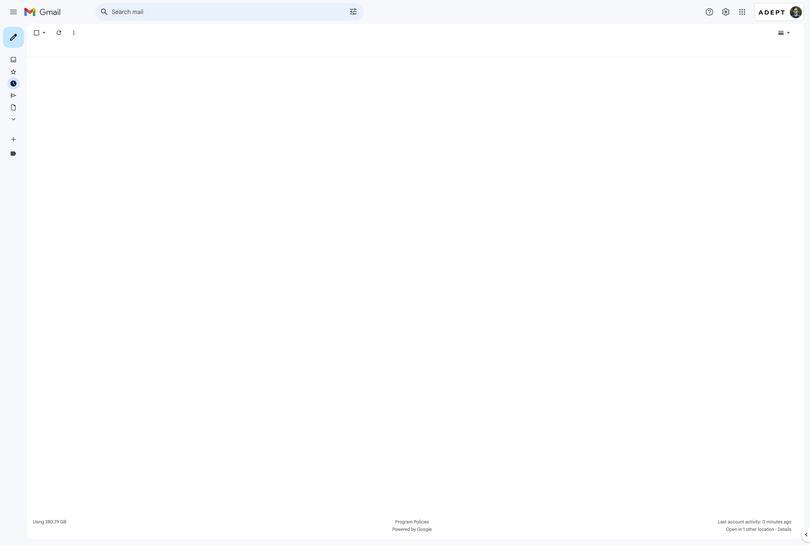 Task type: locate. For each thing, give the bounding box(es) containing it.
navigation
[[0, 24, 89, 538]]

footer containing powered by
[[27, 511, 799, 526]]

None search field
[[95, 3, 364, 21]]

Search mail text field
[[112, 8, 328, 16]]

·
[[776, 519, 777, 525]]

by
[[411, 519, 416, 525]]

toggle split pane mode image
[[778, 29, 785, 37]]

None checkbox
[[33, 29, 40, 37]]

powered by google
[[393, 519, 432, 525]]

main menu image
[[9, 7, 18, 16]]

starred link
[[24, 68, 41, 75]]

danielle link
[[24, 150, 42, 157]]

drafts link
[[24, 104, 38, 111]]

drafts
[[24, 104, 38, 111]]

main content containing powered by
[[27, 24, 804, 532]]

sent link
[[24, 92, 35, 99]]

danielle
[[24, 150, 42, 157]]

sent
[[24, 92, 35, 99]]

footer
[[27, 511, 799, 526]]

snoozed
[[24, 80, 46, 87]]

main content
[[27, 24, 804, 532]]

open in 1 other location · details
[[726, 519, 792, 525]]

snoozed link
[[24, 80, 46, 87]]

in
[[739, 519, 742, 525]]

starred
[[24, 68, 41, 75]]

inbox link
[[24, 56, 37, 63]]



Task type: vqa. For each thing, say whether or not it's contained in the screenshot.
as
no



Task type: describe. For each thing, give the bounding box(es) containing it.
search mail image
[[98, 5, 111, 19]]

support image
[[705, 7, 714, 16]]

more image
[[70, 29, 78, 37]]

powered
[[393, 519, 410, 525]]

1
[[743, 519, 745, 525]]

open
[[726, 519, 738, 525]]

google link
[[417, 518, 432, 526]]

refresh image
[[55, 29, 63, 37]]

navigation containing inbox
[[0, 24, 89, 538]]

details link
[[778, 519, 792, 525]]

details
[[778, 519, 792, 525]]

other
[[746, 519, 757, 525]]

location
[[758, 519, 775, 525]]

gmail image
[[24, 4, 64, 19]]

settings image
[[722, 7, 731, 16]]

google
[[417, 519, 432, 525]]

advanced search options image
[[346, 4, 361, 19]]

inbox
[[24, 56, 37, 63]]



